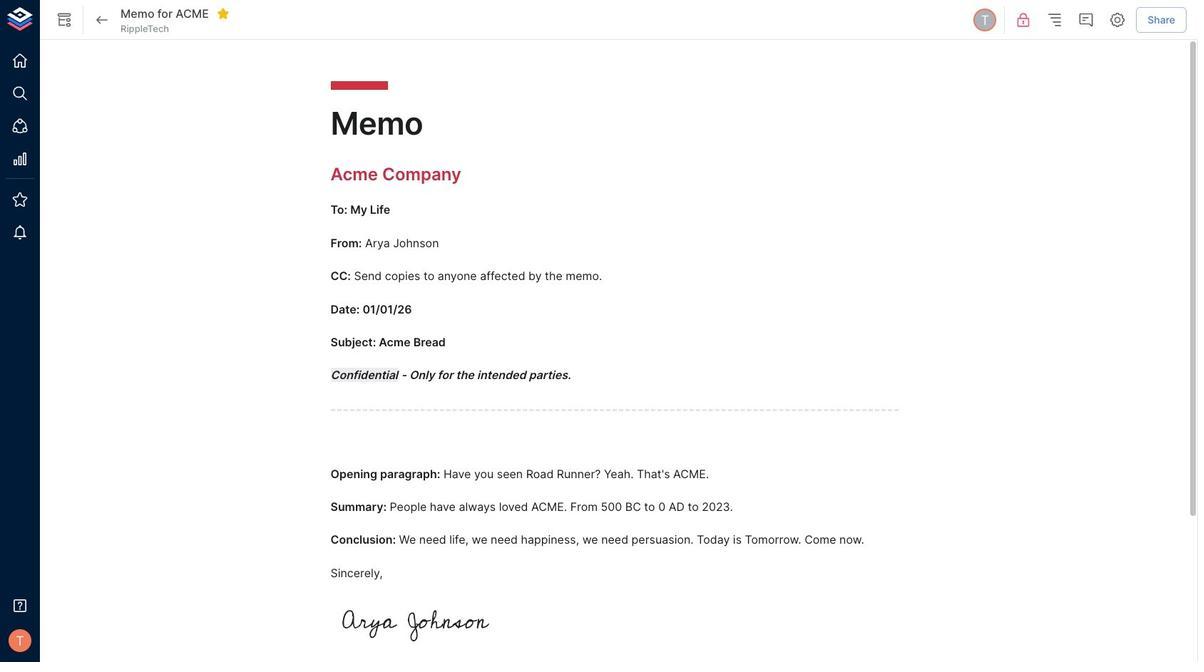 Task type: vqa. For each thing, say whether or not it's contained in the screenshot.
workspace.
no



Task type: describe. For each thing, give the bounding box(es) containing it.
comments image
[[1079, 11, 1096, 29]]

this document is locked image
[[1016, 11, 1033, 29]]

go back image
[[93, 11, 111, 29]]



Task type: locate. For each thing, give the bounding box(es) containing it.
settings image
[[1110, 11, 1127, 29]]

table of contents image
[[1047, 11, 1064, 29]]

show wiki image
[[56, 11, 73, 29]]

remove favorite image
[[217, 7, 230, 20]]



